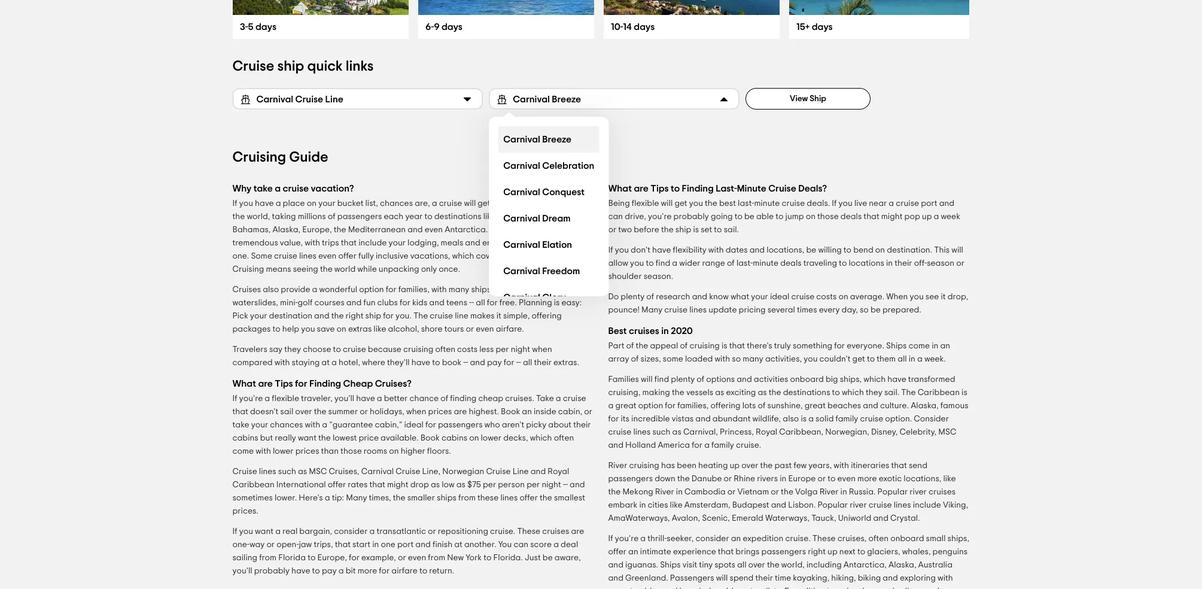 Task type: describe. For each thing, give the bounding box(es) containing it.
last-
[[716, 184, 737, 193]]

chances inside if you have a place on your bucket list, chances are, a cruise will get you there. cruises cover the world, taking millions of passengers each year to destinations like the caribbean, the bahamas, alaska, europe, the mediterranean and even antarctica. cruising offers a tremendous value, with trips that include your lodging, meals and entertainment, all rolled into one. some cruise lines even offer fully inclusive vacations, which cover drinks and tours ashore. cruising means seeing the world while unpacking only once.
[[380, 199, 413, 208]]

even down trips
[[318, 252, 337, 260]]

carnival inside dropdown button
[[513, 95, 550, 104]]

like down freedom
[[550, 286, 563, 294]]

to inside if you're a thrill-seeker, consider an expedition cruise. these cruises, often onboard small ships, offer an intimate experience that brings passengers right up next to glaciers, whales, penguins and iguanas. ships visit tiny spots all over the world, including antarctica, alaska, australia and greenland. passengers will spend their time kayaking, hiking, biking and exploring with expert guides and knowledgeable naturalists. expedition travelers love cruise lines suc
[[858, 548, 866, 556]]

drop
[[411, 481, 429, 489]]

ships inside if you're a thrill-seeker, consider an expedition cruise. these cruises, often onboard small ships, offer an intimate experience that brings passengers right up next to glaciers, whales, penguins and iguanas. ships visit tiny spots all over the world, including antarctica, alaska, australia and greenland. passengers will spend their time kayaking, hiking, biking and exploring with expert guides and knowledgeable naturalists. expedition travelers love cruise lines suc
[[660, 561, 681, 569]]

for left free.
[[487, 299, 498, 307]]

can inside being flexible will get you the best last-minute cruise deals. if you live near a cruise port and can drive, you're probably going to be able to jump on those deals that might pop up a week or two before the ship is set to sail.
[[609, 213, 623, 221]]

of down 2020
[[680, 342, 688, 350]]

1 vertical spatial cruising
[[490, 226, 522, 234]]

carnival breeze button
[[489, 88, 740, 110]]

florida
[[278, 554, 306, 562]]

norwegian,
[[826, 428, 870, 436]]

score
[[531, 541, 552, 549]]

trips
[[322, 239, 339, 247]]

will inside if you don't have flexibility with dates and locations, be willing to bend on destination. this will allow you to find a wider range of last-minute deals traveling to locations in their off-season or shoulder season.
[[952, 246, 964, 254]]

scenic,
[[702, 514, 730, 523]]

0 vertical spatial popular
[[878, 488, 908, 496]]

wildlife,
[[753, 415, 781, 423]]

for down the example, on the left
[[379, 567, 390, 575]]

times,
[[369, 494, 391, 502]]

clubs
[[378, 299, 398, 307]]

the left smallest
[[540, 494, 552, 502]]

when inside if you're a flexible traveler, you'll have a better chance of finding cheap cruises. take a cruise that doesn't sail over the summer or holidays, when prices are highest. book an inside cabin, or take your chances with a "guarantee cabin," ideal for passengers who aren't picky about their cabins but really want the lowest price available. book cabins on lower decks, which often come with lower prices than those rooms on higher floors.
[[406, 408, 427, 416]]

2 horizontal spatial river
[[820, 488, 839, 496]]

for left the its
[[609, 415, 619, 423]]

you'll inside if you're a flexible traveler, you'll have a better chance of finding cheap cruises. take a cruise that doesn't sail over the summer or holidays, when prices are highest. book an inside cabin, or take your chances with a "guarantee cabin," ideal for passengers who aren't picky about their cabins but really want the lowest price available. book cabins on lower decks, which often come with lower prices than those rooms on higher floors.
[[335, 395, 355, 403]]

2020
[[671, 326, 693, 336]]

10-14 days
[[611, 22, 655, 32]]

offer up the tip:
[[328, 481, 346, 489]]

0 horizontal spatial book
[[421, 434, 440, 442]]

to left book
[[432, 359, 440, 367]]

0 horizontal spatial offering
[[493, 286, 523, 294]]

for up clubs
[[386, 286, 397, 294]]

uniworld
[[839, 514, 872, 523]]

1 horizontal spatial river
[[655, 488, 675, 496]]

another.
[[465, 541, 497, 549]]

lodging,
[[408, 239, 439, 247]]

the up rivers
[[761, 462, 773, 470]]

expedition
[[785, 587, 826, 589]]

seeing
[[293, 265, 318, 274]]

like right extras
[[374, 325, 386, 333]]

cruise down the its
[[609, 428, 632, 436]]

port inside being flexible will get you the best last-minute cruise deals. if you live near a cruise port and can drive, you're probably going to be able to jump on those deals that might pop up a week or two before the ship is set to sail.
[[922, 199, 938, 208]]

with inside if you don't have flexibility with dates and locations, be willing to bend on destination. this will allow you to find a wider range of last-minute deals traveling to locations in their off-season or shoulder season.
[[709, 246, 724, 254]]

0 vertical spatial cruising
[[233, 150, 286, 165]]

1 horizontal spatial take
[[254, 184, 273, 193]]

1 vertical spatial cover
[[476, 252, 498, 260]]

all inside if you have a place on your bucket list, chances are, a cruise will get you there. cruises cover the world, taking millions of passengers each year to destinations like the caribbean, the bahamas, alaska, europe, the mediterranean and even antarctica. cruising offers a tremendous value, with trips that include your lodging, meals and entertainment, all rolled into one. some cruise lines even offer fully inclusive vacations, which cover drinks and tours ashore. cruising means seeing the world while unpacking only once.
[[541, 239, 550, 247]]

ideal inside the "do plenty of research and know what your ideal cruise costs on average. when you see it drop, pounce! many cruise lines update pricing several times every day, so be prepared."
[[770, 293, 790, 301]]

0 horizontal spatial family
[[712, 441, 734, 450]]

all inside part of the appeal of cruising is that there's truly something for everyone. ships come in an array of sizes, some loaded with so many activities, you couldn't get to them all in a week.
[[898, 355, 907, 363]]

cruise down research
[[665, 306, 688, 314]]

to inside families will find plenty of options and activities onboard big ships, which have transformed cruising, making the vessels as exciting as the destinations to which they sail. the caribbean is a great option for families, offering lots of sunshine, great beaches and culture. alaska, famous for its incredible vistas and abundant wildlife, also is a solid family cruise option. consider cruise lines such as carnival, princess, royal caribbean, norwegian, disney, celebrity, msc and holland america for a family cruise.
[[833, 389, 840, 397]]

your inside the "do plenty of research and know what your ideal cruise costs on average. when you see it drop, pounce! many cruise lines update pricing several times every day, so be prepared."
[[752, 293, 769, 301]]

couldn't
[[820, 355, 851, 363]]

come inside part of the appeal of cruising is that there's truly something for everyone. ships come in an array of sizes, some loaded with so many activities, you couldn't get to them all in a week.
[[909, 342, 930, 350]]

to down the willing
[[839, 259, 847, 268]]

as right the low
[[457, 481, 466, 489]]

guides
[[635, 587, 661, 589]]

cruises inside if you have a place on your bucket list, chances are, a cruise will get you there. cruises cover the world, taking millions of passengers each year to destinations like the caribbean, the bahamas, alaska, europe, the mediterranean and even antarctica. cruising offers a tremendous value, with trips that include your lodging, meals and entertainment, all rolled into one. some cruise lines even offer fully inclusive vacations, which cover drinks and tours ashore. cruising means seeing the world while unpacking only once.
[[532, 199, 561, 208]]

your up the inclusive
[[389, 239, 406, 247]]

line inside popup button
[[325, 95, 344, 104]]

week
[[941, 213, 961, 221]]

teens
[[447, 299, 468, 307]]

exotic
[[879, 475, 902, 483]]

near
[[869, 199, 887, 208]]

0 horizontal spatial prices
[[296, 447, 319, 456]]

freedom
[[543, 266, 580, 276]]

days for 3-5 days
[[255, 22, 276, 32]]

include inside 'river cruising has been heating up over the past few years, with itineraries that send passengers down the danube or rhine rivers in europe or to even more exotic locations, like the mekong river in cambodia or vietnam or the volga river in russia. popular river cruises embark in cities like amsterdam, budapest and lisbon. popular river cruise lines include viking, amawaterways, avalon, scenic, emerald waterways, tauck, uniworld and crystal.'
[[913, 501, 942, 509]]

expedition
[[743, 535, 784, 543]]

and inside being flexible will get you the best last-minute cruise deals. if you live near a cruise port and can drive, you're probably going to be able to jump on those deals that might pop up a week or two before the ship is set to sail.
[[940, 199, 955, 208]]

as up "america"
[[673, 428, 682, 436]]

even inside 'river cruising has been heating up over the past few years, with itineraries that send passengers down the danube or rhine rivers in europe or to even more exotic locations, like the mekong river in cambodia or vietnam or the volga river in russia. popular river cruises embark in cities like amsterdam, budapest and lisbon. popular river cruise lines include viking, amawaterways, avalon, scenic, emerald waterways, tauck, uniworld and crystal.'
[[838, 475, 856, 483]]

intimate
[[640, 548, 672, 556]]

all inside if you're a thrill-seeker, consider an expedition cruise. these cruises, often onboard small ships, offer an intimate experience that brings passengers right up next to glaciers, whales, penguins and iguanas. ships visit tiny spots all over the world, including antarctica, alaska, australia and greenland. passengers will spend their time kayaking, hiking, biking and exploring with expert guides and knowledgeable naturalists. expedition travelers love cruise lines suc
[[738, 561, 747, 569]]

tips for to
[[651, 184, 669, 193]]

cruise up person
[[486, 468, 511, 476]]

offering inside families will find plenty of options and activities onboard big ships, which have transformed cruising, making the vessels as exciting as the destinations to which they sail. the caribbean is a great option for families, offering lots of sunshine, great beaches and culture. alaska, famous for its incredible vistas and abundant wildlife, also is a solid family cruise option. consider cruise lines such as carnival, princess, royal caribbean, norwegian, disney, celebrity, msc and holland america for a family cruise.
[[711, 402, 741, 410]]

the up trips
[[334, 226, 346, 234]]

like inside if you have a place on your bucket list, chances are, a cruise will get you there. cruises cover the world, taking millions of passengers each year to destinations like the caribbean, the bahamas, alaska, europe, the mediterranean and even antarctica. cruising offers a tremendous value, with trips that include your lodging, meals and entertainment, all rolled into one. some cruise lines even offer fully inclusive vacations, which cover drinks and tours ashore. cruising means seeing the world while unpacking only once.
[[484, 213, 496, 221]]

are up drive,
[[634, 184, 649, 193]]

0 vertical spatial ship
[[277, 59, 304, 74]]

offer down person
[[520, 494, 538, 502]]

smallest
[[554, 494, 586, 502]]

about
[[549, 421, 572, 429]]

lines up sometimes
[[259, 468, 276, 476]]

they inside "travelers say they choose to cruise because cruising often costs less per night when compared with staying at a hotel, where they'll have to book -- and pay for -- all their extras."
[[285, 345, 301, 354]]

with down the traveler,
[[305, 421, 320, 429]]

on inside if you don't have flexibility with dates and locations, be willing to bend on destination. this will allow you to find a wider range of last-minute deals traveling to locations in their off-season or shoulder season.
[[876, 246, 886, 254]]

costs inside the "do plenty of research and know what your ideal cruise costs on average. when you see it drop, pounce! many cruise lines update pricing several times every day, so be prepared."
[[817, 293, 837, 301]]

lines inside if you have a place on your bucket list, chances are, a cruise will get you there. cruises cover the world, taking millions of passengers each year to destinations like the caribbean, the bahamas, alaska, europe, the mediterranean and even antarctica. cruising offers a tremendous value, with trips that include your lodging, meals and entertainment, all rolled into one. some cruise lines even offer fully inclusive vacations, which cover drinks and tours ashore. cruising means seeing the world while unpacking only once.
[[299, 252, 317, 260]]

to right "york"
[[484, 554, 492, 562]]

of left sizes, on the right
[[631, 355, 639, 363]]

or up "guarantee
[[360, 408, 368, 416]]

australia
[[919, 561, 953, 569]]

person
[[498, 481, 525, 489]]

which up beaches
[[842, 389, 864, 397]]

in left the week.
[[909, 355, 916, 363]]

to right set
[[714, 226, 722, 234]]

pounce!
[[609, 306, 640, 314]]

famous
[[941, 402, 969, 410]]

1 horizontal spatial prices
[[428, 408, 452, 416]]

5
[[248, 22, 253, 32]]

all inside "travelers say they choose to cruise because cruising often costs less per night when compared with staying at a hotel, where they'll have to book -- and pay for -- all their extras."
[[523, 359, 532, 367]]

in left 'cambodia'
[[676, 488, 683, 496]]

more inside 'river cruising has been heating up over the past few years, with itineraries that send passengers down the danube or rhine rivers in europe or to even more exotic locations, like the mekong river in cambodia or vietnam or the volga river in russia. popular river cruises embark in cities like amsterdam, budapest and lisbon. popular river cruise lines include viking, amawaterways, avalon, scenic, emerald waterways, tauck, uniworld and crystal.'
[[858, 475, 877, 483]]

in left russia. in the right bottom of the page
[[841, 488, 848, 496]]

are down "compared"
[[258, 379, 273, 389]]

the down "there."
[[498, 213, 511, 221]]

consider inside 'if you want a real bargain, consider a transatlantic or repositioning cruise. these cruises are one-way or open-jaw trips, that start in one port and finish at another. you can score a deal sailing from florida to europe, for example, or even from new york to florida. just be aware, you'll probably have to pay a bit more for airfare to return.'
[[334, 527, 368, 536]]

pricing
[[739, 306, 766, 314]]

appeal
[[650, 342, 679, 350]]

be inside the "do plenty of research and know what your ideal cruise costs on average. when you see it drop, pounce! many cruise lines update pricing several times every day, so be prepared."
[[871, 306, 881, 314]]

do
[[609, 293, 619, 301]]

to left bend
[[844, 246, 852, 254]]

often inside "travelers say they choose to cruise because cruising often costs less per night when compared with staying at a hotel, where they'll have to book -- and pay for -- all their extras."
[[436, 345, 456, 354]]

cities
[[648, 501, 668, 509]]

0 horizontal spatial from
[[259, 554, 277, 562]]

ships inside cruises also provide a wonderful option for families, with many ships offering things like waterslides, mini-golf courses and fun clubs for kids and teens -- all for free. planning is easy: pick your destination and the right ship for you. the cruise line makes it simple, offering packages to help you save on extras like alcohol, shore tours or even airfare.
[[471, 286, 491, 294]]

cruise up place at the left top of the page
[[283, 184, 309, 193]]

itineraries
[[851, 462, 890, 470]]

6-
[[425, 22, 434, 32]]

take inside if you're a flexible traveler, you'll have a better chance of finding cheap cruises. take a cruise that doesn't sail over the summer or holidays, when prices are highest. book an inside cabin, or take your chances with a "guarantee cabin," ideal for passengers who aren't picky about their cabins but really want the lowest price available. book cabins on lower decks, which often come with lower prices than those rooms on higher floors.
[[233, 421, 249, 429]]

for inside part of the appeal of cruising is that there's truly something for everyone. ships come in an array of sizes, some loaded with so many activities, you couldn't get to them all in a week.
[[835, 342, 845, 350]]

there's
[[747, 342, 773, 350]]

be inside being flexible will get you the best last-minute cruise deals. if you live near a cruise port and can drive, you're probably going to be able to jump on those deals that might pop up a week or two before the ship is set to sail.
[[745, 213, 755, 221]]

seeker,
[[667, 535, 694, 543]]

the down the traveler,
[[314, 408, 327, 416]]

locations, inside if you don't have flexibility with dates and locations, be willing to bend on destination. this will allow you to find a wider range of last-minute deals traveling to locations in their off-season or shoulder season.
[[767, 246, 805, 254]]

which down them
[[864, 375, 886, 384]]

have inside "travelers say they choose to cruise because cruising often costs less per night when compared with staying at a hotel, where they'll have to book -- and pay for -- all their extras."
[[412, 359, 431, 367]]

caribbean inside families will find plenty of options and activities onboard big ships, which have transformed cruising, making the vessels as exciting as the destinations to which they sail. the caribbean is a great option for families, offering lots of sunshine, great beaches and culture. alaska, famous for its incredible vistas and abundant wildlife, also is a solid family cruise option. consider cruise lines such as carnival, princess, royal caribbean, norwegian, disney, celebrity, msc and holland america for a family cruise.
[[918, 389, 960, 397]]

chance
[[410, 395, 439, 403]]

mediterranean
[[348, 226, 406, 234]]

1 horizontal spatial cover
[[563, 199, 585, 208]]

once.
[[439, 265, 460, 274]]

the inside cruises also provide a wonderful option for families, with many ships offering things like waterslides, mini-golf courses and fun clubs for kids and teens -- all for free. planning is easy: pick your destination and the right ship for you. the cruise line makes it simple, offering packages to help you save on extras like alcohol, shore tours or even airfare.
[[331, 312, 344, 320]]

you're for if you're a thrill-seeker, consider an expedition cruise. these cruises, often onboard small ships, offer an intimate experience that brings passengers right up next to glaciers, whales, penguins and iguanas. ships visit tiny spots all over the world, including antarctica, alaska, australia and greenland. passengers will spend their time kayaking, hiking, biking and exploring with expert guides and knowledgeable naturalists. expedition travelers love cruise lines suc
[[615, 535, 639, 543]]

while
[[358, 265, 377, 274]]

or down years,
[[818, 475, 826, 483]]

vistas
[[672, 415, 694, 423]]

chances inside if you're a flexible traveler, you'll have a better chance of finding cheap cruises. take a cruise that doesn't sail over the summer or holidays, when prices are highest. book an inside cabin, or take your chances with a "guarantee cabin," ideal for passengers who aren't picky about their cabins but really want the lowest price available. book cabins on lower decks, which often come with lower prices than those rooms on higher floors.
[[270, 421, 303, 429]]

as down the activities
[[758, 389, 767, 397]]

get inside if you have a place on your bucket list, chances are, a cruise will get you there. cruises cover the world, taking millions of passengers each year to destinations like the caribbean, the bahamas, alaska, europe, the mediterranean and even antarctica. cruising offers a tremendous value, with trips that include your lodging, meals and entertainment, all rolled into one. some cruise lines even offer fully inclusive vacations, which cover drinks and tours ashore. cruising means seeing the world while unpacking only once.
[[478, 199, 491, 208]]

cruise. inside if you're a thrill-seeker, consider an expedition cruise. these cruises, often onboard small ships, offer an intimate experience that brings passengers right up next to glaciers, whales, penguins and iguanas. ships visit tiny spots all over the world, including antarctica, alaska, australia and greenland. passengers will spend their time kayaking, hiking, biking and exploring with expert guides and knowledgeable naturalists. expedition travelers love cruise lines suc
[[786, 535, 811, 543]]

of up vessels
[[697, 375, 705, 384]]

often inside if you're a thrill-seeker, consider an expedition cruise. these cruises, often onboard small ships, offer an intimate experience that brings passengers right up next to glaciers, whales, penguins and iguanas. ships visit tiny spots all over the world, including antarctica, alaska, australia and greenland. passengers will spend their time kayaking, hiking, biking and exploring with expert guides and knowledgeable naturalists. expedition travelers love cruise lines suc
[[869, 535, 889, 543]]

days for 6-9 days
[[442, 22, 462, 32]]

you left "there."
[[492, 199, 506, 208]]

of right the lots
[[758, 402, 766, 410]]

to inside 'river cruising has been heating up over the past few years, with itineraries that send passengers down the danube or rhine rivers in europe or to even more exotic locations, like the mekong river in cambodia or vietnam or the volga river in russia. popular river cruises embark in cities like amsterdam, budapest and lisbon. popular river cruise lines include viking, amawaterways, avalon, scenic, emerald waterways, tauck, uniworld and crystal.'
[[828, 475, 836, 483]]

costs inside "travelers say they choose to cruise because cruising often costs less per night when compared with staying at a hotel, where they'll have to book -- and pay for -- all their extras."
[[457, 345, 478, 354]]

to left last- at the top of page
[[671, 184, 680, 193]]

or down rivers
[[771, 488, 780, 496]]

an up brings
[[731, 535, 741, 543]]

cruises?
[[375, 379, 412, 389]]

pay inside "travelers say they choose to cruise because cruising often costs less per night when compared with staying at a hotel, where they'll have to book -- and pay for -- all their extras."
[[487, 359, 502, 367]]

deals inside being flexible will get you the best last-minute cruise deals. if you live near a cruise port and can drive, you're probably going to be able to jump on those deals that might pop up a week or two before the ship is set to sail.
[[841, 213, 862, 221]]

the down the activities
[[769, 389, 782, 397]]

and inside the "do plenty of research and know what your ideal cruise costs on average. when you see it drop, pounce! many cruise lines update pricing several times every day, so be prepared."
[[692, 293, 708, 301]]

cruise up sometimes
[[233, 468, 257, 476]]

or right cabin,
[[585, 408, 593, 416]]

per inside "travelers say they choose to cruise because cruising often costs less per night when compared with staying at a hotel, where they'll have to book -- and pay for -- all their extras."
[[496, 345, 509, 354]]

place
[[283, 199, 305, 208]]

for up vistas
[[665, 402, 676, 410]]

to up hotel,
[[333, 345, 341, 354]]

before
[[634, 226, 660, 234]]

carnival breeze inside dropdown button
[[513, 95, 581, 104]]

many inside cruise lines such as msc cruises, carnival cruise line, norwegian cruise line and royal caribbean international offer rates that might drop as low as $75 per person per night -- and sometimes lower. here's a tip: many times, the smaller ships from these lines offer the smallest prices.
[[346, 494, 367, 502]]

to down trips,
[[312, 567, 320, 575]]

1 horizontal spatial offering
[[532, 312, 562, 320]]

even up lodging,
[[425, 226, 443, 234]]

option inside cruises also provide a wonderful option for families, with many ships offering things like waterslides, mini-golf courses and fun clubs for kids and teens -- all for free. planning is easy: pick your destination and the right ship for you. the cruise line makes it simple, offering packages to help you save on extras like alcohol, shore tours or even airfare.
[[359, 286, 384, 294]]

kayaking,
[[793, 574, 830, 583]]

ship
[[810, 95, 827, 103]]

last- inside being flexible will get you the best last-minute cruise deals. if you live near a cruise port and can drive, you're probably going to be able to jump on those deals that might pop up a week or two before the ship is set to sail.
[[738, 199, 755, 208]]

if you have a place on your bucket list, chances are, a cruise will get you there. cruises cover the world, taking millions of passengers each year to destinations like the caribbean, the bahamas, alaska, europe, the mediterranean and even antarctica. cruising offers a tremendous value, with trips that include your lodging, meals and entertainment, all rolled into one. some cruise lines even offer fully inclusive vacations, which cover drinks and tours ashore. cruising means seeing the world while unpacking only once.
[[233, 199, 592, 274]]

days for 10-14 days
[[634, 22, 655, 32]]

from inside cruise lines such as msc cruises, carnival cruise line, norwegian cruise line and royal caribbean international offer rates that might drop as low as $75 per person per night -- and sometimes lower. here's a tip: many times, the smaller ships from these lines offer the smallest prices.
[[459, 494, 476, 502]]

for down clubs
[[383, 312, 394, 320]]

been
[[677, 462, 697, 470]]

as down options
[[716, 389, 725, 397]]

or right way
[[267, 541, 275, 549]]

you down what are tips to finding last-minute cruise deals?
[[689, 199, 703, 208]]

extras
[[348, 325, 372, 333]]

europe, inside if you have a place on your bucket list, chances are, a cruise will get you there. cruises cover the world, taking millions of passengers each year to destinations like the caribbean, the bahamas, alaska, europe, the mediterranean and even antarctica. cruising offers a tremendous value, with trips that include your lodging, meals and entertainment, all rolled into one. some cruise lines even offer fully inclusive vacations, which cover drinks and tours ashore. cruising means seeing the world while unpacking only once.
[[302, 226, 332, 234]]

one.
[[233, 252, 249, 260]]

consider
[[914, 415, 949, 423]]

the left volga
[[781, 488, 794, 496]]

carnival inside popup button
[[257, 95, 293, 104]]

per up these
[[483, 481, 496, 489]]

ship inside cruises also provide a wonderful option for families, with many ships offering things like waterslides, mini-golf courses and fun clubs for kids and teens -- all for free. planning is easy: pick your destination and the right ship for you. the cruise line makes it simple, offering packages to help you save on extras like alcohol, shore tours or even airfare.
[[366, 312, 381, 320]]

1 vertical spatial popular
[[818, 501, 848, 509]]

cruise down 5
[[233, 59, 274, 74]]

you left 'live'
[[839, 199, 853, 208]]

that inside part of the appeal of cruising is that there's truly something for everyone. ships come in an array of sizes, some loaded with so many activities, you couldn't get to them all in a week.
[[730, 342, 745, 350]]

if for if you want a real bargain, consider a transatlantic or repositioning cruise. these cruises are one-way or open-jaw trips, that start in one port and finish at another. you can score a deal sailing from florida to europe, for example, or even from new york to florida. just be aware, you'll probably have to pay a bit more for airfare to return.
[[233, 527, 237, 536]]

waterways,
[[766, 514, 810, 523]]

activities,
[[766, 355, 802, 363]]

sometimes
[[233, 494, 273, 502]]

them
[[877, 355, 896, 363]]

at inside "travelers say they choose to cruise because cruising often costs less per night when compared with staying at a hotel, where they'll have to book -- and pay for -- all their extras."
[[322, 359, 330, 367]]

the up the embark
[[609, 488, 621, 496]]

abundant
[[713, 415, 751, 423]]

1 horizontal spatial river
[[910, 488, 927, 496]]

incredible
[[632, 415, 670, 423]]

1 horizontal spatial from
[[428, 554, 446, 562]]

or down rhine
[[728, 488, 736, 496]]

like up avalon,
[[670, 501, 683, 509]]

this
[[935, 246, 950, 254]]

carnival dream
[[504, 214, 571, 223]]

2 great from the left
[[805, 402, 826, 410]]

a inside if you're a thrill-seeker, consider an expedition cruise. these cruises, often onboard small ships, offer an intimate experience that brings passengers right up next to glaciers, whales, penguins and iguanas. ships visit tiny spots all over the world, including antarctica, alaska, australia and greenland. passengers will spend their time kayaking, hiking, biking and exploring with expert guides and knowledgeable naturalists. expedition travelers love cruise lines suc
[[641, 535, 646, 543]]

highest.
[[469, 408, 499, 416]]

a inside cruises also provide a wonderful option for families, with many ships offering things like waterslides, mini-golf courses and fun clubs for kids and teens -- all for free. planning is easy: pick your destination and the right ship for you. the cruise line makes it simple, offering packages to help you save on extras like alcohol, shore tours or even airfare.
[[312, 286, 318, 294]]

cruises,
[[329, 468, 360, 476]]

the up bahamas,
[[233, 213, 245, 221]]

ship inside being flexible will get you the best last-minute cruise deals. if you live near a cruise port and can drive, you're probably going to be able to jump on those deals that might pop up a week or two before the ship is set to sail.
[[676, 226, 692, 234]]

for up bit
[[349, 554, 360, 562]]

an inside if you're a flexible traveler, you'll have a better chance of finding cheap cruises. take a cruise that doesn't sail over the summer or holidays, when prices are highest. book an inside cabin, or take your chances with a "guarantee cabin," ideal for passengers who aren't picky about their cabins but really want the lowest price available. book cabins on lower decks, which often come with lower prices than those rooms on higher floors.
[[522, 408, 532, 416]]

vacations,
[[411, 252, 450, 260]]

you down don't
[[630, 259, 644, 268]]

ships, inside families will find plenty of options and activities onboard big ships, which have transformed cruising, making the vessels as exciting as the destinations to which they sail. the caribbean is a great option for families, offering lots of sunshine, great beaches and culture. alaska, famous for its incredible vistas and abundant wildlife, also is a solid family cruise option. consider cruise lines such as carnival, princess, royal caribbean, norwegian, disney, celebrity, msc and holland america for a family cruise.
[[840, 375, 862, 384]]

will inside if you have a place on your bucket list, chances are, a cruise will get you there. cruises cover the world, taking millions of passengers each year to destinations like the caribbean, the bahamas, alaska, europe, the mediterranean and even antarctica. cruising offers a tremendous value, with trips that include your lodging, meals and entertainment, all rolled into one. some cruise lines even offer fully inclusive vacations, which cover drinks and tours ashore. cruising means seeing the world while unpacking only once.
[[464, 199, 476, 208]]

love
[[863, 587, 879, 589]]

cruise up times
[[792, 293, 815, 301]]

is inside part of the appeal of cruising is that there's truly something for everyone. ships come in an array of sizes, some loaded with so many activities, you couldn't get to them all in a week.
[[722, 342, 728, 350]]

shore
[[421, 325, 443, 333]]

in up amawaterways, at the bottom
[[640, 501, 646, 509]]

or up finish
[[428, 527, 436, 536]]

cruise right are,
[[439, 199, 462, 208]]

to up season.
[[646, 259, 654, 268]]

and inside if you don't have flexibility with dates and locations, be willing to bend on destination. this will allow you to find a wider range of last-minute deals traveling to locations in their off-season or shoulder season.
[[750, 246, 765, 254]]

bargain,
[[300, 527, 332, 536]]

0 vertical spatial cruises
[[629, 326, 660, 336]]

as left the low
[[431, 481, 440, 489]]

to inside if you have a place on your bucket list, chances are, a cruise will get you there. cruises cover the world, taking millions of passengers each year to destinations like the caribbean, the bahamas, alaska, europe, the mediterranean and even antarctica. cruising offers a tremendous value, with trips that include your lodging, meals and entertainment, all rolled into one. some cruise lines even offer fully inclusive vacations, which cover drinks and tours ashore. cruising means seeing the world while unpacking only once.
[[425, 213, 433, 221]]

destinations inside if you have a place on your bucket list, chances are, a cruise will get you there. cruises cover the world, taking millions of passengers each year to destinations like the caribbean, the bahamas, alaska, europe, the mediterranean and even antarctica. cruising offers a tremendous value, with trips that include your lodging, meals and entertainment, all rolled into one. some cruise lines even offer fully inclusive vacations, which cover drinks and tours ashore. cruising means seeing the world while unpacking only once.
[[435, 213, 482, 221]]

hiking,
[[832, 574, 856, 583]]

lines down person
[[501, 494, 518, 502]]

big
[[826, 375, 839, 384]]

something
[[793, 342, 833, 350]]

what
[[731, 293, 750, 301]]

cruise up jump
[[782, 199, 805, 208]]

prices.
[[233, 507, 259, 515]]

alcohol,
[[388, 325, 419, 333]]

its
[[621, 415, 630, 423]]

in up the week.
[[932, 342, 939, 350]]

cruises also provide a wonderful option for families, with many ships offering things like waterslides, mini-golf courses and fun clubs for kids and teens -- all for free. planning is easy: pick your destination and the right ship for you. the cruise line makes it simple, offering packages to help you save on extras like alcohol, shore tours or even airfare.
[[233, 286, 582, 333]]

have inside 'if you want a real bargain, consider a transatlantic or repositioning cruise. these cruises are one-way or open-jaw trips, that start in one port and finish at another. you can score a deal sailing from florida to europe, for example, or even from new york to florida. just be aware, you'll probably have to pay a bit more for airfare to return.'
[[292, 567, 310, 575]]

"guarantee
[[329, 421, 373, 429]]

0 horizontal spatial lower
[[273, 447, 294, 456]]

an up iguanas.
[[629, 548, 639, 556]]

cruise up being flexible will get you the best last-minute cruise deals. if you live near a cruise port and can drive, you're probably going to be able to jump on those deals that might pop up a week or two before the ship is set to sail.
[[769, 184, 797, 193]]

or left rhine
[[724, 475, 732, 483]]

as up international
[[298, 468, 307, 476]]

the left world
[[320, 265, 333, 274]]

with down the but at the bottom left of page
[[256, 447, 271, 456]]

carnival celebration
[[504, 161, 595, 171]]

cruise up disney,
[[861, 415, 884, 423]]

year
[[406, 213, 423, 221]]

right inside cruises also provide a wonderful option for families, with many ships offering things like waterslides, mini-golf courses and fun clubs for kids and teens -- all for free. planning is easy: pick your destination and the right ship for you. the cruise line makes it simple, offering packages to help you save on extras like alcohol, shore tours or even airfare.
[[346, 312, 364, 320]]

greenland.
[[626, 574, 669, 583]]

destination.
[[887, 246, 933, 254]]

find inside families will find plenty of options and activities onboard big ships, which have transformed cruising, making the vessels as exciting as the destinations to which they sail. the caribbean is a great option for families, offering lots of sunshine, great beaches and culture. alaska, famous for its incredible vistas and abundant wildlife, also is a solid family cruise option. consider cruise lines such as carnival, princess, royal caribbean, norwegian, disney, celebrity, msc and holland america for a family cruise.
[[655, 375, 670, 384]]

0 horizontal spatial river
[[609, 462, 628, 470]]

caribbean inside cruise lines such as msc cruises, carnival cruise line, norwegian cruise line and royal caribbean international offer rates that might drop as low as $75 per person per night -- and sometimes lower. here's a tip: many times, the smaller ships from these lines offer the smallest prices.
[[233, 481, 275, 489]]

might inside cruise lines such as msc cruises, carnival cruise line, norwegian cruise line and royal caribbean international offer rates that might drop as low as $75 per person per night -- and sometimes lower. here's a tip: many times, the smaller ships from these lines offer the smallest prices.
[[387, 481, 409, 489]]

2 vertical spatial cruising
[[233, 265, 264, 274]]

onboard inside families will find plenty of options and activities onboard big ships, which have transformed cruising, making the vessels as exciting as the destinations to which they sail. the caribbean is a great option for families, offering lots of sunshine, great beaches and culture. alaska, famous for its incredible vistas and abundant wildlife, also is a solid family cruise option. consider cruise lines such as carnival, princess, royal caribbean, norwegian, disney, celebrity, msc and holland america for a family cruise.
[[791, 375, 824, 384]]

rhine
[[734, 475, 756, 483]]

to down jaw
[[308, 554, 316, 562]]

1 cabins from the left
[[233, 434, 258, 442]]

to right going
[[735, 213, 743, 221]]

holland
[[626, 441, 656, 450]]

of inside the "do plenty of research and know what your ideal cruise costs on average. when you see it drop, pounce! many cruise lines update pricing several times every day, so be prepared."
[[647, 293, 655, 301]]



Task type: locate. For each thing, give the bounding box(es) containing it.
what up being
[[609, 184, 632, 193]]

a inside part of the appeal of cruising is that there's truly something for everyone. ships come in an array of sizes, some loaded with so many activities, you couldn't get to them all in a week.
[[918, 355, 923, 363]]

for down staying in the left of the page
[[295, 379, 307, 389]]

you're for if you're a flexible traveler, you'll have a better chance of finding cheap cruises. take a cruise that doesn't sail over the summer or holidays, when prices are highest. book an inside cabin, or take your chances with a "guarantee cabin," ideal for passengers who aren't picky about their cabins but really want the lowest price available. book cabins on lower decks, which often come with lower prices than those rooms on higher floors.
[[239, 395, 263, 403]]

passengers inside 'river cruising has been heating up over the past few years, with itineraries that send passengers down the danube or rhine rivers in europe or to even more exotic locations, like the mekong river in cambodia or vietnam or the volga river in russia. popular river cruises embark in cities like amsterdam, budapest and lisbon. popular river cruise lines include viking, amawaterways, avalon, scenic, emerald waterways, tauck, uniworld and crystal.'
[[609, 475, 653, 483]]

the left vessels
[[672, 389, 685, 397]]

carnival cruise line button
[[233, 88, 483, 110]]

that inside cruise lines such as msc cruises, carnival cruise line, norwegian cruise line and royal caribbean international offer rates that might drop as low as $75 per person per night -- and sometimes lower. here's a tip: many times, the smaller ships from these lines offer the smallest prices.
[[370, 481, 385, 489]]

view ship button
[[746, 88, 871, 110]]

on up day,
[[839, 293, 849, 301]]

tip:
[[332, 494, 344, 502]]

might down near
[[882, 213, 903, 221]]

2 vertical spatial alaska,
[[889, 561, 917, 569]]

find up season.
[[656, 259, 671, 268]]

time
[[775, 574, 792, 583]]

drop,
[[948, 293, 969, 301]]

heating
[[699, 462, 728, 470]]

2 vertical spatial offering
[[711, 402, 741, 410]]

and inside 'if you want a real bargain, consider a transatlantic or repositioning cruise. these cruises are one-way or open-jaw trips, that start in one port and finish at another. you can score a deal sailing from florida to europe, for example, or even from new york to florida. just be aware, you'll probably have to pay a bit more for airfare to return.'
[[416, 541, 431, 549]]

everyone.
[[847, 342, 885, 350]]

have right don't
[[653, 246, 671, 254]]

get inside part of the appeal of cruising is that there's truly something for everyone. ships come in an array of sizes, some loaded with so many activities, you couldn't get to them all in a week.
[[853, 355, 866, 363]]

0 vertical spatial lower
[[481, 434, 502, 442]]

their inside if you're a flexible traveler, you'll have a better chance of finding cheap cruises. take a cruise that doesn't sail over the summer or holidays, when prices are highest. book an inside cabin, or take your chances with a "guarantee cabin," ideal for passengers who aren't picky about their cabins but really want the lowest price available. book cabins on lower decks, which often come with lower prices than those rooms on higher floors.
[[574, 421, 591, 429]]

deal
[[561, 541, 578, 549]]

minute inside being flexible will get you the best last-minute cruise deals. if you live near a cruise port and can drive, you're probably going to be able to jump on those deals that might pop up a week or two before the ship is set to sail.
[[755, 199, 780, 208]]

budapest
[[733, 501, 770, 509]]

these
[[478, 494, 499, 502]]

0 vertical spatial you'll
[[335, 395, 355, 403]]

which inside if you have a place on your bucket list, chances are, a cruise will get you there. cruises cover the world, taking millions of passengers each year to destinations like the caribbean, the bahamas, alaska, europe, the mediterranean and even antarctica. cruising offers a tremendous value, with trips that include your lodging, meals and entertainment, all rolled into one. some cruise lines even offer fully inclusive vacations, which cover drinks and tours ashore. cruising means seeing the world while unpacking only once.
[[452, 252, 474, 260]]

cruising inside "travelers say they choose to cruise because cruising often costs less per night when compared with staying at a hotel, where they'll have to book -- and pay for -- all their extras."
[[403, 345, 434, 354]]

but
[[260, 434, 273, 442]]

list box
[[489, 117, 609, 311]]

that inside if you have a place on your bucket list, chances are, a cruise will get you there. cruises cover the world, taking millions of passengers each year to destinations like the caribbean, the bahamas, alaska, europe, the mediterranean and even antarctica. cruising offers a tremendous value, with trips that include your lodging, meals and entertainment, all rolled into one. some cruise lines even offer fully inclusive vacations, which cover drinks and tours ashore. cruising means seeing the world while unpacking only once.
[[341, 239, 357, 247]]

the right before
[[662, 226, 674, 234]]

with up options
[[715, 355, 731, 363]]

1 horizontal spatial right
[[808, 548, 826, 556]]

often inside if you're a flexible traveler, you'll have a better chance of finding cheap cruises. take a cruise that doesn't sail over the summer or holidays, when prices are highest. book an inside cabin, or take your chances with a "guarantee cabin," ideal for passengers who aren't picky about their cabins but really want the lowest price available. book cabins on lower decks, which often come with lower prices than those rooms on higher floors.
[[554, 434, 574, 442]]

right
[[346, 312, 364, 320], [808, 548, 826, 556]]

of inside if you're a flexible traveler, you'll have a better chance of finding cheap cruises. take a cruise that doesn't sail over the summer or holidays, when prices are highest. book an inside cabin, or take your chances with a "guarantee cabin," ideal for passengers who aren't picky about their cabins but really want the lowest price available. book cabins on lower decks, which often come with lower prices than those rooms on higher floors.
[[441, 395, 449, 403]]

on down available.
[[389, 447, 399, 456]]

consider up start
[[334, 527, 368, 536]]

0 horizontal spatial chances
[[270, 421, 303, 429]]

the down been
[[678, 475, 690, 483]]

all up makes
[[476, 299, 485, 307]]

0 horizontal spatial many
[[449, 286, 470, 294]]

there.
[[508, 199, 531, 208]]

at up new
[[455, 541, 463, 549]]

cruises,
[[838, 535, 867, 543]]

1 horizontal spatial msc
[[939, 428, 957, 436]]

that down near
[[864, 213, 880, 221]]

update
[[709, 306, 737, 314]]

antarctica.
[[445, 226, 488, 234]]

ideal up several
[[770, 293, 790, 301]]

tauck,
[[812, 514, 837, 523]]

be down score
[[543, 554, 553, 562]]

sail. inside being flexible will get you the best last-minute cruise deals. if you live near a cruise port and can drive, you're probably going to be able to jump on those deals that might pop up a week or two before the ship is set to sail.
[[724, 226, 739, 234]]

0 vertical spatial up
[[922, 213, 932, 221]]

0 vertical spatial breeze
[[552, 95, 581, 104]]

europe,
[[302, 226, 332, 234], [318, 554, 347, 562]]

0 vertical spatial night
[[511, 345, 531, 354]]

to down everyone.
[[867, 355, 875, 363]]

2 vertical spatial cruises
[[543, 527, 570, 536]]

chances down sail
[[270, 421, 303, 429]]

cruise down cruise ship quick links
[[296, 95, 323, 104]]

finding up the traveler,
[[310, 379, 341, 389]]

1 horizontal spatial cabins
[[442, 434, 468, 442]]

1 vertical spatial cruises
[[233, 286, 261, 294]]

cruise ship quick links
[[233, 59, 374, 74]]

you up allow
[[615, 246, 629, 254]]

onboard up the whales,
[[891, 535, 925, 543]]

such inside families will find plenty of options and activities onboard big ships, which have transformed cruising, making the vessels as exciting as the destinations to which they sail. the caribbean is a great option for families, offering lots of sunshine, great beaches and culture. alaska, famous for its incredible vistas and abundant wildlife, also is a solid family cruise option. consider cruise lines such as carnival, princess, royal caribbean, norwegian, disney, celebrity, msc and holland america for a family cruise.
[[653, 428, 671, 436]]

1 vertical spatial come
[[233, 447, 254, 456]]

night inside "travelers say they choose to cruise because cruising often costs less per night when compared with staying at a hotel, where they'll have to book -- and pay for -- all their extras."
[[511, 345, 531, 354]]

rates
[[348, 481, 368, 489]]

will up antarctica.
[[464, 199, 476, 208]]

carnival
[[257, 95, 293, 104], [513, 95, 550, 104], [504, 135, 541, 144], [504, 161, 541, 171], [504, 187, 541, 197], [504, 214, 541, 223], [504, 240, 541, 250], [504, 266, 541, 276], [504, 293, 541, 302], [361, 468, 394, 476]]

to left return. at the bottom left of the page
[[420, 567, 428, 575]]

0 horizontal spatial you're
[[239, 395, 263, 403]]

royal inside families will find plenty of options and activities onboard big ships, which have transformed cruising, making the vessels as exciting as the destinations to which they sail. the caribbean is a great option for families, offering lots of sunshine, great beaches and culture. alaska, famous for its incredible vistas and abundant wildlife, also is a solid family cruise option. consider cruise lines such as carnival, princess, royal caribbean, norwegian, disney, celebrity, msc and holland america for a family cruise.
[[756, 428, 778, 436]]

1 horizontal spatial often
[[554, 434, 574, 442]]

of right part on the bottom of the page
[[627, 342, 634, 350]]

cruise. up you
[[490, 527, 516, 536]]

or inside if you don't have flexibility with dates and locations, be willing to bend on destination. this will allow you to find a wider range of last-minute deals traveling to locations in their off-season or shoulder season.
[[957, 259, 965, 268]]

really
[[275, 434, 296, 442]]

0 horizontal spatial finding
[[310, 379, 341, 389]]

0 vertical spatial ships,
[[840, 375, 862, 384]]

0 horizontal spatial tours
[[445, 325, 464, 333]]

1 vertical spatial ideal
[[404, 421, 424, 429]]

is up famous
[[962, 389, 968, 397]]

to inside part of the appeal of cruising is that there's truly something for everyone. ships come in an array of sizes, some loaded with so many activities, you couldn't get to them all in a week.
[[867, 355, 875, 363]]

1 vertical spatial ships,
[[948, 535, 970, 543]]

0 vertical spatial family
[[836, 415, 859, 423]]

if you don't have flexibility with dates and locations, be willing to bend on destination. this will allow you to find a wider range of last-minute deals traveling to locations in their off-season or shoulder season.
[[609, 246, 965, 281]]

days right 14
[[634, 22, 655, 32]]

0 vertical spatial plenty
[[621, 293, 645, 301]]

deals left traveling at top
[[781, 259, 802, 268]]

be inside 'if you want a real bargain, consider a transatlantic or repositioning cruise. these cruises are one-way or open-jaw trips, that start in one port and finish at another. you can score a deal sailing from florida to europe, for example, or even from new york to florida. just be aware, you'll probably have to pay a bit more for airfare to return.'
[[543, 554, 553, 562]]

1 horizontal spatial cruises
[[629, 326, 660, 336]]

0 horizontal spatial often
[[436, 345, 456, 354]]

they right say
[[285, 345, 301, 354]]

cruise down russia. in the right bottom of the page
[[869, 501, 892, 509]]

get up antarctica.
[[478, 199, 491, 208]]

1 vertical spatial families,
[[678, 402, 709, 410]]

cover left the drinks
[[476, 252, 498, 260]]

ideal up available.
[[404, 421, 424, 429]]

1 vertical spatial cruises
[[929, 488, 956, 496]]

0 vertical spatial sail.
[[724, 226, 739, 234]]

more inside 'if you want a real bargain, consider a transatlantic or repositioning cruise. these cruises are one-way or open-jaw trips, that start in one port and finish at another. you can score a deal sailing from florida to europe, for example, or even from new york to florida. just be aware, you'll probably have to pay a bit more for airfare to return.'
[[358, 567, 377, 575]]

alaska, inside if you're a thrill-seeker, consider an expedition cruise. these cruises, often onboard small ships, offer an intimate experience that brings passengers right up next to glaciers, whales, penguins and iguanas. ships visit tiny spots all over the world, including antarctica, alaska, australia and greenland. passengers will spend their time kayaking, hiking, biking and exploring with expert guides and knowledgeable naturalists. expedition travelers love cruise lines suc
[[889, 561, 917, 569]]

royal up smallest
[[548, 468, 570, 476]]

flexible up sail
[[272, 395, 299, 403]]

what for what are tips for finding cheap cruises?
[[233, 379, 256, 389]]

if inside if you're a thrill-seeker, consider an expedition cruise. these cruises, often onboard small ships, offer an intimate experience that brings passengers right up next to glaciers, whales, penguins and iguanas. ships visit tiny spots all over the world, including antarctica, alaska, australia and greenland. passengers will spend their time kayaking, hiking, biking and exploring with expert guides and knowledgeable naturalists. expedition travelers love cruise lines suc
[[609, 535, 613, 543]]

sail. down going
[[724, 226, 739, 234]]

2 cabins from the left
[[442, 434, 468, 442]]

some
[[663, 355, 684, 363]]

offer up iguanas.
[[609, 548, 627, 556]]

offer inside if you're a thrill-seeker, consider an expedition cruise. these cruises, often onboard small ships, offer an intimate experience that brings passengers right up next to glaciers, whales, penguins and iguanas. ships visit tiny spots all over the world, including antarctica, alaska, australia and greenland. passengers will spend their time kayaking, hiking, biking and exploring with expert guides and knowledgeable naturalists. expedition travelers love cruise lines suc
[[609, 548, 627, 556]]

right inside if you're a thrill-seeker, consider an expedition cruise. these cruises, often onboard small ships, offer an intimate experience that brings passengers right up next to glaciers, whales, penguins and iguanas. ships visit tiny spots all over the world, including antarctica, alaska, australia and greenland. passengers will spend their time kayaking, hiking, biking and exploring with expert guides and knowledgeable naturalists. expedition travelers love cruise lines suc
[[808, 548, 826, 556]]

inside
[[534, 408, 557, 416]]

finding for last-
[[682, 184, 714, 193]]

0 vertical spatial also
[[263, 286, 279, 294]]

the down kids
[[414, 312, 428, 320]]

passengers inside if you have a place on your bucket list, chances are, a cruise will get you there. cruises cover the world, taking millions of passengers each year to destinations like the caribbean, the bahamas, alaska, europe, the mediterranean and even antarctica. cruising offers a tremendous value, with trips that include your lodging, meals and entertainment, all rolled into one. some cruise lines even offer fully inclusive vacations, which cover drinks and tours ashore. cruising means seeing the world while unpacking only once.
[[338, 213, 382, 221]]

alaska, down taking
[[273, 226, 301, 234]]

will
[[464, 199, 476, 208], [661, 199, 673, 208], [952, 246, 964, 254], [641, 375, 653, 384], [716, 574, 728, 583]]

every
[[819, 306, 840, 314]]

1 horizontal spatial these
[[813, 535, 836, 543]]

are,
[[415, 199, 430, 208]]

york
[[466, 554, 482, 562]]

over right sail
[[295, 408, 312, 416]]

an inside part of the appeal of cruising is that there's truly something for everyone. ships come in an array of sizes, some loaded with so many activities, you couldn't get to them all in a week.
[[941, 342, 951, 350]]

family
[[836, 415, 859, 423], [712, 441, 734, 450]]

0 vertical spatial it
[[941, 293, 946, 301]]

is inside cruises also provide a wonderful option for families, with many ships offering things like waterslides, mini-golf courses and fun clubs for kids and teens -- all for free. planning is easy: pick your destination and the right ship for you. the cruise line makes it simple, offering packages to help you save on extras like alcohol, shore tours or even airfare.
[[554, 299, 560, 307]]

river down down
[[655, 488, 675, 496]]

culture.
[[881, 402, 909, 410]]

ships inside part of the appeal of cruising is that there's truly something for everyone. ships come in an array of sizes, some loaded with so many activities, you couldn't get to them all in a week.
[[887, 342, 907, 350]]

families, inside families will find plenty of options and activities onboard big ships, which have transformed cruising, making the vessels as exciting as the destinations to which they sail. the caribbean is a great option for families, offering lots of sunshine, great beaches and culture. alaska, famous for its incredible vistas and abundant wildlife, also is a solid family cruise option. consider cruise lines such as carnival, princess, royal caribbean, norwegian, disney, celebrity, msc and holland america for a family cruise.
[[678, 402, 709, 410]]

of inside if you don't have flexibility with dates and locations, be willing to bend on destination. this will allow you to find a wider range of last-minute deals traveling to locations in their off-season or shoulder season.
[[727, 259, 735, 268]]

get inside being flexible will get you the best last-minute cruise deals. if you live near a cruise port and can drive, you're probably going to be able to jump on those deals that might pop up a week or two before the ship is set to sail.
[[675, 199, 688, 208]]

lines inside families will find plenty of options and activities onboard big ships, which have transformed cruising, making the vessels as exciting as the destinations to which they sail. the caribbean is a great option for families, offering lots of sunshine, great beaches and culture. alaska, famous for its incredible vistas and abundant wildlife, also is a solid family cruise option. consider cruise lines such as carnival, princess, royal caribbean, norwegian, disney, celebrity, msc and holland america for a family cruise.
[[634, 428, 651, 436]]

tours down elation
[[542, 252, 561, 260]]

cruise inside if you're a flexible traveler, you'll have a better chance of finding cheap cruises. take a cruise that doesn't sail over the summer or holidays, when prices are highest. book an inside cabin, or take your chances with a "guarantee cabin," ideal for passengers who aren't picky about their cabins but really want the lowest price available. book cabins on lower decks, which often come with lower prices than those rooms on higher floors.
[[563, 395, 586, 403]]

10-14 days link
[[611, 22, 655, 32]]

provide
[[281, 286, 310, 294]]

meals
[[441, 239, 464, 247]]

1 vertical spatial breeze
[[543, 135, 572, 144]]

with inside "travelers say they choose to cruise because cruising often costs less per night when compared with staying at a hotel, where they'll have to book -- and pay for -- all their extras."
[[275, 359, 290, 367]]

biking
[[858, 574, 881, 583]]

including
[[807, 561, 842, 569]]

a inside "travelers say they choose to cruise because cruising often costs less per night when compared with staying at a hotel, where they'll have to book -- and pay for -- all their extras."
[[332, 359, 337, 367]]

0 horizontal spatial plenty
[[621, 293, 645, 301]]

is inside being flexible will get you the best last-minute cruise deals. if you live near a cruise port and can drive, you're probably going to be able to jump on those deals that might pop up a week or two before the ship is set to sail.
[[694, 226, 699, 234]]

0 vertical spatial onboard
[[791, 375, 824, 384]]

and inside "travelers say they choose to cruise because cruising often costs less per night when compared with staying at a hotel, where they'll have to book -- and pay for -- all their extras."
[[470, 359, 485, 367]]

1 vertical spatial port
[[397, 541, 414, 549]]

0 horizontal spatial river
[[850, 501, 867, 509]]

0 horizontal spatial at
[[322, 359, 330, 367]]

europe, inside 'if you want a real bargain, consider a transatlantic or repositioning cruise. these cruises are one-way or open-jaw trips, that start in one port and finish at another. you can score a deal sailing from florida to europe, for example, or even from new york to florida. just be aware, you'll probably have to pay a bit more for airfare to return.'
[[318, 554, 347, 562]]

come
[[909, 342, 930, 350], [233, 447, 254, 456]]

you're up before
[[648, 213, 672, 221]]

1 vertical spatial many
[[346, 494, 367, 502]]

on inside cruises also provide a wonderful option for families, with many ships offering things like waterslides, mini-golf courses and fun clubs for kids and teens -- all for free. planning is easy: pick your destination and the right ship for you. the cruise line makes it simple, offering packages to help you save on extras like alcohol, shore tours or even airfare.
[[337, 325, 347, 333]]

if for if you don't have flexibility with dates and locations, be willing to bend on destination. this will allow you to find a wider range of last-minute deals traveling to locations in their off-season or shoulder season.
[[609, 246, 613, 254]]

over inside if you're a flexible traveler, you'll have a better chance of finding cheap cruises. take a cruise that doesn't sail over the summer or holidays, when prices are highest. book an inside cabin, or take your chances with a "guarantee cabin," ideal for passengers who aren't picky about their cabins but really want the lowest price available. book cabins on lower decks, which often come with lower prices than those rooms on higher floors.
[[295, 408, 312, 416]]

minute inside if you don't have flexibility with dates and locations, be willing to bend on destination. this will allow you to find a wider range of last-minute deals traveling to locations in their off-season or shoulder season.
[[753, 259, 779, 268]]

4 days from the left
[[812, 22, 833, 32]]

consider down the "scenic,"
[[696, 535, 730, 543]]

cruising
[[233, 150, 286, 165], [490, 226, 522, 234], [233, 265, 264, 274]]

1 great from the left
[[616, 402, 637, 410]]

1 vertical spatial ship
[[676, 226, 692, 234]]

pay inside 'if you want a real bargain, consider a transatlantic or repositioning cruise. these cruises are one-way or open-jaw trips, that start in one port and finish at another. you can score a deal sailing from florida to europe, for example, or even from new york to florida. just be aware, you'll probably have to pay a bit more for airfare to return.'
[[322, 567, 337, 575]]

cruises up 'deal'
[[543, 527, 570, 536]]

is up options
[[722, 342, 728, 350]]

see
[[926, 293, 940, 301]]

lines inside 'river cruising has been heating up over the past few years, with itineraries that send passengers down the danube or rhine rivers in europe or to even more exotic locations, like the mekong river in cambodia or vietnam or the volga river in russia. popular river cruises embark in cities like amsterdam, budapest and lisbon. popular river cruise lines include viking, amawaterways, avalon, scenic, emerald waterways, tauck, uniworld and crystal.'
[[894, 501, 912, 509]]

cruise. inside families will find plenty of options and activities onboard big ships, which have transformed cruising, making the vessels as exciting as the destinations to which they sail. the caribbean is a great option for families, offering lots of sunshine, great beaches and culture. alaska, famous for its incredible vistas and abundant wildlife, also is a solid family cruise option. consider cruise lines such as carnival, princess, royal caribbean, norwegian, disney, celebrity, msc and holland america for a family cruise.
[[736, 441, 762, 450]]

1 horizontal spatial sail.
[[885, 389, 900, 397]]

1 horizontal spatial consider
[[696, 535, 730, 543]]

times
[[797, 306, 818, 314]]

season.
[[644, 272, 674, 281]]

example,
[[362, 554, 396, 562]]

1 horizontal spatial book
[[501, 408, 520, 416]]

you'll down sailing
[[233, 567, 252, 575]]

floors.
[[427, 447, 451, 456]]

with down say
[[275, 359, 290, 367]]

0 vertical spatial chances
[[380, 199, 413, 208]]

0 vertical spatial minute
[[755, 199, 780, 208]]

cruise up the shore
[[430, 312, 453, 320]]

probably down florida
[[254, 567, 290, 575]]

find inside if you don't have flexibility with dates and locations, be willing to bend on destination. this will allow you to find a wider range of last-minute deals traveling to locations in their off-season or shoulder season.
[[656, 259, 671, 268]]

royal
[[756, 428, 778, 436], [548, 468, 570, 476]]

on inside if you have a place on your bucket list, chances are, a cruise will get you there. cruises cover the world, taking millions of passengers each year to destinations like the caribbean, the bahamas, alaska, europe, the mediterranean and even antarctica. cruising offers a tremendous value, with trips that include your lodging, meals and entertainment, all rolled into one. some cruise lines even offer fully inclusive vacations, which cover drinks and tours ashore. cruising means seeing the world while unpacking only once.
[[307, 199, 317, 208]]

line inside cruise lines such as msc cruises, carnival cruise line, norwegian cruise line and royal caribbean international offer rates that might drop as low as $75 per person per night -- and sometimes lower. here's a tip: many times, the smaller ships from these lines offer the smallest prices.
[[513, 468, 529, 476]]

plenty inside families will find plenty of options and activities onboard big ships, which have transformed cruising, making the vessels as exciting as the destinations to which they sail. the caribbean is a great option for families, offering lots of sunshine, great beaches and culture. alaska, famous for its incredible vistas and abundant wildlife, also is a solid family cruise option. consider cruise lines such as carnival, princess, royal caribbean, norwegian, disney, celebrity, msc and holland america for a family cruise.
[[671, 375, 695, 384]]

makes
[[470, 312, 495, 320]]

to inside cruises also provide a wonderful option for families, with many ships offering things like waterslides, mini-golf courses and fun clubs for kids and teens -- all for free. planning is easy: pick your destination and the right ship for you. the cruise line makes it simple, offering packages to help you save on extras like alcohol, shore tours or even airfare.
[[273, 325, 281, 333]]

1 horizontal spatial world,
[[782, 561, 805, 569]]

1 vertical spatial tips
[[275, 379, 293, 389]]

have inside if you have a place on your bucket list, chances are, a cruise will get you there. cruises cover the world, taking millions of passengers each year to destinations like the caribbean, the bahamas, alaska, europe, the mediterranean and even antarctica. cruising offers a tremendous value, with trips that include your lodging, meals and entertainment, all rolled into one. some cruise lines even offer fully inclusive vacations, which cover drinks and tours ashore. cruising means seeing the world while unpacking only once.
[[255, 199, 274, 208]]

the down the courses
[[331, 312, 344, 320]]

0 vertical spatial so
[[860, 306, 869, 314]]

ships up them
[[887, 342, 907, 350]]

if
[[233, 199, 237, 208], [832, 199, 837, 208], [609, 246, 613, 254], [233, 395, 237, 403], [233, 527, 237, 536], [609, 535, 613, 543]]

destinations up antarctica.
[[435, 213, 482, 221]]

ships,
[[840, 375, 862, 384], [948, 535, 970, 543]]

ships down the low
[[437, 494, 457, 502]]

1 horizontal spatial cruising
[[629, 462, 660, 470]]

know
[[710, 293, 729, 301]]

ships, inside if you're a thrill-seeker, consider an expedition cruise. these cruises, often onboard small ships, offer an intimate experience that brings passengers right up next to glaciers, whales, penguins and iguanas. ships visit tiny spots all over the world, including antarctica, alaska, australia and greenland. passengers will spend their time kayaking, hiking, biking and exploring with expert guides and knowledgeable naturalists. expedition travelers love cruise lines suc
[[948, 535, 970, 543]]

rooms
[[364, 447, 387, 456]]

their
[[895, 259, 913, 268], [534, 359, 552, 367], [574, 421, 591, 429], [756, 574, 773, 583]]

1 horizontal spatial finding
[[682, 184, 714, 193]]

if for if you have a place on your bucket list, chances are, a cruise will get you there. cruises cover the world, taking millions of passengers each year to destinations like the caribbean, the bahamas, alaska, europe, the mediterranean and even antarctica. cruising offers a tremendous value, with trips that include your lodging, meals and entertainment, all rolled into one. some cruise lines even offer fully inclusive vacations, which cover drinks and tours ashore. cruising means seeing the world while unpacking only once.
[[233, 199, 237, 208]]

you down why
[[239, 199, 253, 208]]

tips
[[651, 184, 669, 193], [275, 379, 293, 389]]

so inside the "do plenty of research and know what your ideal cruise costs on average. when you see it drop, pounce! many cruise lines update pricing several times every day, so be prepared."
[[860, 306, 869, 314]]

15+ days
[[797, 22, 833, 32]]

1 vertical spatial destinations
[[783, 389, 831, 397]]

royal down the wildlife,
[[756, 428, 778, 436]]

repositioning
[[438, 527, 489, 536]]

tips for for
[[275, 379, 293, 389]]

deals down 'live'
[[841, 213, 862, 221]]

0 vertical spatial pay
[[487, 359, 502, 367]]

cruise inside carnival cruise line popup button
[[296, 95, 323, 104]]

great
[[616, 402, 637, 410], [805, 402, 826, 410]]

1 vertical spatial finding
[[310, 379, 341, 389]]

take
[[536, 395, 554, 403]]

to right able
[[776, 213, 784, 221]]

msc inside families will find plenty of options and activities onboard big ships, which have transformed cruising, making the vessels as exciting as the destinations to which they sail. the caribbean is a great option for families, offering lots of sunshine, great beaches and culture. alaska, famous for its incredible vistas and abundant wildlife, also is a solid family cruise option. consider cruise lines such as carnival, princess, royal caribbean, norwegian, disney, celebrity, msc and holland america for a family cruise.
[[939, 428, 957, 436]]

have down them
[[888, 375, 907, 384]]

cruise inside "travelers say they choose to cruise because cruising often costs less per night when compared with staying at a hotel, where they'll have to book -- and pay for -- all their extras."
[[343, 345, 366, 354]]

from
[[459, 494, 476, 502], [259, 554, 277, 562], [428, 554, 446, 562]]

you'll inside 'if you want a real bargain, consider a transatlantic or repositioning cruise. these cruises are one-way or open-jaw trips, that start in one port and finish at another. you can score a deal sailing from florida to europe, for example, or even from new york to florida. just be aware, you'll probably have to pay a bit more for airfare to return.'
[[233, 567, 252, 575]]

families will find plenty of options and activities onboard big ships, which have transformed cruising, making the vessels as exciting as the destinations to which they sail. the caribbean is a great option for families, offering lots of sunshine, great beaches and culture. alaska, famous for its incredible vistas and abundant wildlife, also is a solid family cruise option. consider cruise lines such as carnival, princess, royal caribbean, norwegian, disney, celebrity, msc and holland america for a family cruise.
[[609, 375, 969, 450]]

book up floors. on the left
[[421, 434, 440, 442]]

onboard inside if you're a thrill-seeker, consider an expedition cruise. these cruises, often onboard small ships, offer an intimate experience that brings passengers right up next to glaciers, whales, penguins and iguanas. ships visit tiny spots all over the world, including antarctica, alaska, australia and greenland. passengers will spend their time kayaking, hiking, biking and exploring with expert guides and knowledgeable naturalists. expedition travelers love cruise lines suc
[[891, 535, 925, 543]]

one
[[381, 541, 396, 549]]

many
[[642, 306, 663, 314], [346, 494, 367, 502]]

2 horizontal spatial often
[[869, 535, 889, 543]]

with inside if you're a thrill-seeker, consider an expedition cruise. these cruises, often onboard small ships, offer an intimate experience that brings passengers right up next to glaciers, whales, penguins and iguanas. ships visit tiny spots all over the world, including antarctica, alaska, australia and greenland. passengers will spend their time kayaking, hiking, biking and exploring with expert guides and knowledgeable naturalists. expedition travelers love cruise lines suc
[[938, 574, 954, 583]]

list box containing carnival breeze
[[489, 117, 609, 311]]

1 vertical spatial onboard
[[891, 535, 925, 543]]

when down the chance
[[406, 408, 427, 416]]

1 horizontal spatial probably
[[674, 213, 709, 221]]

start
[[353, 541, 371, 549]]

0 horizontal spatial night
[[511, 345, 531, 354]]

for inside if you're a flexible traveler, you'll have a better chance of finding cheap cruises. take a cruise that doesn't sail over the summer or holidays, when prices are highest. book an inside cabin, or take your chances with a "guarantee cabin," ideal for passengers who aren't picky about their cabins but really want the lowest price available. book cabins on lower decks, which often come with lower prices than those rooms on higher floors.
[[426, 421, 436, 429]]

waterslides,
[[233, 299, 278, 307]]

such up international
[[278, 468, 296, 476]]

over inside if you're a thrill-seeker, consider an expedition cruise. these cruises, often onboard small ships, offer an intimate experience that brings passengers right up next to glaciers, whales, penguins and iguanas. ships visit tiny spots all over the world, including antarctica, alaska, australia and greenland. passengers will spend their time kayaking, hiking, biking and exploring with expert guides and knowledgeable naturalists. expedition travelers love cruise lines suc
[[749, 561, 766, 569]]

cruises.
[[505, 395, 535, 403]]

experience
[[673, 548, 716, 556]]

0 vertical spatial port
[[922, 199, 938, 208]]

0 horizontal spatial take
[[233, 421, 249, 429]]

river down holland
[[609, 462, 628, 470]]

world,
[[247, 213, 270, 221], [782, 561, 805, 569]]

with up teens
[[432, 286, 447, 294]]

want up way
[[255, 527, 274, 536]]

their left extras. at left
[[534, 359, 552, 367]]

which down meals
[[452, 252, 474, 260]]

amsterdam,
[[685, 501, 731, 509]]

on right the save
[[337, 325, 347, 333]]

what for what are tips to finding last-minute cruise deals?
[[609, 184, 632, 193]]

1 vertical spatial up
[[730, 462, 740, 470]]

antarctica,
[[844, 561, 887, 569]]

cruise lines such as msc cruises, carnival cruise line, norwegian cruise line and royal caribbean international offer rates that might drop as low as $75 per person per night -- and sometimes lower. here's a tip: many times, the smaller ships from these lines offer the smallest prices.
[[233, 468, 586, 515]]

0 vertical spatial line
[[325, 95, 344, 104]]

might inside being flexible will get you the best last-minute cruise deals. if you live near a cruise port and can drive, you're probably going to be able to jump on those deals that might pop up a week or two before the ship is set to sail.
[[882, 213, 903, 221]]

lots
[[743, 402, 756, 410]]

sail. up culture.
[[885, 389, 900, 397]]

why take a cruise vacation?
[[233, 184, 354, 193]]

1 horizontal spatial onboard
[[891, 535, 925, 543]]

1 horizontal spatial ships
[[887, 342, 907, 350]]

0 horizontal spatial cruises
[[543, 527, 570, 536]]

even inside cruises also provide a wonderful option for families, with many ships offering things like waterslides, mini-golf courses and fun clubs for kids and teens -- all for free. planning is easy: pick your destination and the right ship for you. the cruise line makes it simple, offering packages to help you save on extras like alcohol, shore tours or even airfare.
[[476, 325, 494, 333]]

wonderful
[[319, 286, 357, 294]]

breeze inside dropdown button
[[552, 95, 581, 104]]

0 vertical spatial caribbean,
[[512, 213, 557, 221]]

0 vertical spatial deals
[[841, 213, 862, 221]]

0 vertical spatial destinations
[[435, 213, 482, 221]]

0 horizontal spatial they
[[285, 345, 301, 354]]

elation
[[543, 240, 572, 250]]

cruise right love
[[881, 587, 904, 589]]

a inside if you don't have flexibility with dates and locations, be willing to bend on destination. this will allow you to find a wider range of last-minute deals traveling to locations in their off-season or shoulder season.
[[673, 259, 678, 268]]

on right bend
[[876, 246, 886, 254]]

1 vertical spatial want
[[255, 527, 274, 536]]

caribbean, inside families will find plenty of options and activities onboard big ships, which have transformed cruising, making the vessels as exciting as the destinations to which they sail. the caribbean is a great option for families, offering lots of sunshine, great beaches and culture. alaska, famous for its incredible vistas and abundant wildlife, also is a solid family cruise option. consider cruise lines such as carnival, princess, royal caribbean, norwegian, disney, celebrity, msc and holland america for a family cruise.
[[780, 428, 824, 436]]

prices
[[428, 408, 452, 416], [296, 447, 319, 456]]

0 vertical spatial locations,
[[767, 246, 805, 254]]

line
[[455, 312, 469, 320]]

you up one- at the left
[[239, 527, 253, 536]]

you inside the "do plenty of research and know what your ideal cruise costs on average. when you see it drop, pounce! many cruise lines update pricing several times every day, so be prepared."
[[910, 293, 924, 301]]

0 vertical spatial finding
[[682, 184, 714, 193]]

consider
[[334, 527, 368, 536], [696, 535, 730, 543]]

tours inside if you have a place on your bucket list, chances are, a cruise will get you there. cruises cover the world, taking millions of passengers each year to destinations like the caribbean, the bahamas, alaska, europe, the mediterranean and even antarctica. cruising offers a tremendous value, with trips that include your lodging, meals and entertainment, all rolled into one. some cruise lines even offer fully inclusive vacations, which cover drinks and tours ashore. cruising means seeing the world while unpacking only once.
[[542, 252, 561, 260]]

few
[[794, 462, 807, 470]]

2 vertical spatial often
[[869, 535, 889, 543]]

visit
[[683, 561, 698, 569]]

the up than
[[318, 434, 331, 442]]

destinations inside families will find plenty of options and activities onboard big ships, which have transformed cruising, making the vessels as exciting as the destinations to which they sail. the caribbean is a great option for families, offering lots of sunshine, great beaches and culture. alaska, famous for its incredible vistas and abundant wildlife, also is a solid family cruise option. consider cruise lines such as carnival, princess, royal caribbean, norwegian, disney, celebrity, msc and holland america for a family cruise.
[[783, 389, 831, 397]]

those inside being flexible will get you the best last-minute cruise deals. if you live near a cruise port and can drive, you're probably going to be able to jump on those deals that might pop up a week or two before the ship is set to sail.
[[818, 213, 839, 221]]

popular down exotic
[[878, 488, 908, 496]]

your down the vacation?
[[319, 199, 336, 208]]

0 vertical spatial offering
[[493, 286, 523, 294]]

0 horizontal spatial caribbean
[[233, 481, 275, 489]]

or inside being flexible will get you the best last-minute cruise deals. if you live near a cruise port and can drive, you're probably going to be able to jump on those deals that might pop up a week or two before the ship is set to sail.
[[609, 226, 617, 234]]

msc
[[939, 428, 957, 436], [309, 468, 327, 476]]

ships
[[887, 342, 907, 350], [660, 561, 681, 569]]

many up "best cruises in 2020"
[[642, 306, 663, 314]]

if for if you're a flexible traveler, you'll have a better chance of finding cheap cruises. take a cruise that doesn't sail over the summer or holidays, when prices are highest. book an inside cabin, or take your chances with a "guarantee cabin," ideal for passengers who aren't picky about their cabins but really want the lowest price available. book cabins on lower decks, which often come with lower prices than those rooms on higher floors.
[[233, 395, 237, 403]]

option inside families will find plenty of options and activities onboard big ships, which have transformed cruising, making the vessels as exciting as the destinations to which they sail. the caribbean is a great option for families, offering lots of sunshine, great beaches and culture. alaska, famous for its incredible vistas and abundant wildlife, also is a solid family cruise option. consider cruise lines such as carnival, princess, royal caribbean, norwegian, disney, celebrity, msc and holland america for a family cruise.
[[639, 402, 663, 410]]

families
[[609, 375, 639, 384]]

1 horizontal spatial when
[[532, 345, 552, 354]]

on down highest.
[[469, 434, 479, 442]]

minute
[[737, 184, 767, 193]]

1 days from the left
[[255, 22, 276, 32]]

being flexible will get you the best last-minute cruise deals. if you live near a cruise port and can drive, you're probably going to be able to jump on those deals that might pop up a week or two before the ship is set to sail.
[[609, 199, 961, 234]]

1 horizontal spatial cruise.
[[736, 441, 762, 450]]

thrill-
[[648, 535, 667, 543]]

1 vertical spatial probably
[[254, 567, 290, 575]]

less
[[480, 345, 494, 354]]

1 vertical spatial also
[[783, 415, 799, 423]]

great up the its
[[616, 402, 637, 410]]

1 horizontal spatial port
[[922, 199, 938, 208]]

3-5 days link
[[240, 22, 276, 32]]

available.
[[381, 434, 419, 442]]

0 horizontal spatial many
[[346, 494, 367, 502]]

these up score
[[518, 527, 541, 536]]

finding for cheap
[[310, 379, 341, 389]]

what are tips to finding last-minute cruise deals?
[[609, 184, 827, 193]]

that inside if you're a flexible traveler, you'll have a better chance of finding cheap cruises. take a cruise that doesn't sail over the summer or holidays, when prices are highest. book an inside cabin, or take your chances with a "guarantee cabin," ideal for passengers who aren't picky about their cabins but really want the lowest price available. book cabins on lower decks, which often come with lower prices than those rooms on higher floors.
[[233, 408, 248, 416]]

so down 'average.'
[[860, 306, 869, 314]]

1 horizontal spatial family
[[836, 415, 859, 423]]

or inside cruises also provide a wonderful option for families, with many ships offering things like waterslides, mini-golf courses and fun clubs for kids and teens -- all for free. planning is easy: pick your destination and the right ship for you. the cruise line makes it simple, offering packages to help you save on extras like alcohol, shore tours or even airfare.
[[466, 325, 474, 333]]

locations, inside 'river cruising has been heating up over the past few years, with itineraries that send passengers down the danube or rhine rivers in europe or to even more exotic locations, like the mekong river in cambodia or vietnam or the volga river in russia. popular river cruises embark in cities like amsterdam, budapest and lisbon. popular river cruise lines include viking, amawaterways, avalon, scenic, emerald waterways, tauck, uniworld and crystal.'
[[904, 475, 942, 483]]

carnival cruise line
[[257, 95, 344, 104]]

0 horizontal spatial line
[[325, 95, 344, 104]]

cruise up drop
[[396, 468, 421, 476]]

1 vertical spatial over
[[742, 462, 759, 470]]

0 horizontal spatial come
[[233, 447, 254, 456]]

1 horizontal spatial up
[[828, 548, 838, 556]]

0 horizontal spatial great
[[616, 402, 637, 410]]

cruise down value,
[[274, 252, 297, 260]]

if for if you're a thrill-seeker, consider an expedition cruise. these cruises, often onboard small ships, offer an intimate experience that brings passengers right up next to glaciers, whales, penguins and iguanas. ships visit tiny spots all over the world, including antarctica, alaska, australia and greenland. passengers will spend their time kayaking, hiking, biking and exploring with expert guides and knowledgeable naturalists. expedition travelers love cruise lines suc
[[609, 535, 613, 543]]

lines inside the "do plenty of research and know what your ideal cruise costs on average. when you see it drop, pounce! many cruise lines update pricing several times every day, so be prepared."
[[690, 306, 707, 314]]

pop
[[905, 213, 921, 221]]

alaska, inside if you have a place on your bucket list, chances are, a cruise will get you there. cruises cover the world, taking millions of passengers each year to destinations like the caribbean, the bahamas, alaska, europe, the mediterranean and even antarctica. cruising offers a tremendous value, with trips that include your lodging, meals and entertainment, all rolled into one. some cruise lines even offer fully inclusive vacations, which cover drinks and tours ashore. cruising means seeing the world while unpacking only once.
[[273, 226, 301, 234]]

taking
[[272, 213, 296, 221]]

2 days from the left
[[442, 22, 462, 32]]

get down everyone.
[[853, 355, 866, 363]]

for up you.
[[400, 299, 411, 307]]

2 vertical spatial over
[[749, 561, 766, 569]]

0 vertical spatial find
[[656, 259, 671, 268]]

for down carnival,
[[692, 441, 703, 450]]

0 horizontal spatial onboard
[[791, 375, 824, 384]]

0 vertical spatial world,
[[247, 213, 270, 221]]

the inside cruises also provide a wonderful option for families, with many ships offering things like waterslides, mini-golf courses and fun clubs for kids and teens -- all for free. planning is easy: pick your destination and the right ship for you. the cruise line makes it simple, offering packages to help you save on extras like alcohol, shore tours or even airfare.
[[414, 312, 428, 320]]

0 vertical spatial probably
[[674, 213, 709, 221]]

1 vertical spatial often
[[554, 434, 574, 442]]

sail.
[[724, 226, 739, 234], [885, 389, 900, 397]]

exploring
[[900, 574, 936, 583]]

0 vertical spatial royal
[[756, 428, 778, 436]]

0 vertical spatial ships
[[471, 286, 491, 294]]

the down conquest
[[558, 213, 571, 221]]

3 days from the left
[[634, 22, 655, 32]]

their inside "travelers say they choose to cruise because cruising often costs less per night when compared with staying at a hotel, where they'll have to book -- and pay for -- all their extras."
[[534, 359, 552, 367]]

0 horizontal spatial cover
[[476, 252, 498, 260]]

up inside if you're a thrill-seeker, consider an expedition cruise. these cruises, often onboard small ships, offer an intimate experience that brings passengers right up next to glaciers, whales, penguins and iguanas. ships visit tiny spots all over the world, including antarctica, alaska, australia and greenland. passengers will spend their time kayaking, hiking, biking and exploring with expert guides and knowledgeable naturalists. expedition travelers love cruise lines suc
[[828, 548, 838, 556]]

0 horizontal spatial get
[[478, 199, 491, 208]]

caribbean down transformed
[[918, 389, 960, 397]]

all
[[541, 239, 550, 247], [476, 299, 485, 307], [898, 355, 907, 363], [523, 359, 532, 367], [738, 561, 747, 569]]



Task type: vqa. For each thing, say whether or not it's contained in the screenshot.
Freedom on the top left of the page
yes



